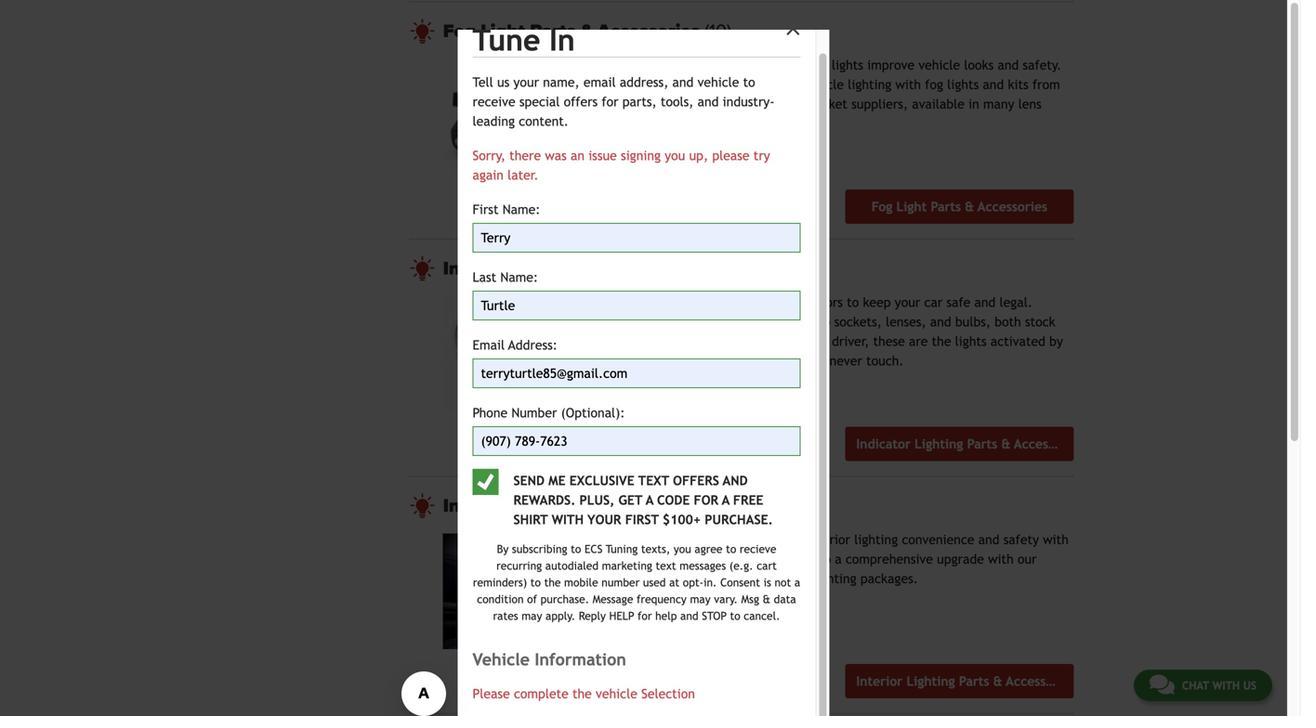 Task type: locate. For each thing, give the bounding box(es) containing it.
0 vertical spatial purchase.
[[705, 513, 773, 528]]

1 vertical spatial may
[[522, 610, 542, 623]]

phone number (optional):
[[473, 406, 625, 421]]

your down plus,
[[588, 513, 621, 528]]

to up (e.g.
[[726, 543, 737, 556]]

0 horizontal spatial with
[[552, 513, 584, 528]]

0 vertical spatial lighting
[[526, 257, 598, 280]]

complete
[[514, 687, 569, 702]]

$100+
[[663, 513, 701, 528]]

purchase. up 'apply.'
[[541, 593, 590, 606]]

was
[[545, 148, 567, 163]]

and up tools,
[[673, 75, 694, 90]]

0 vertical spatial your
[[514, 75, 539, 90]]

in.
[[704, 576, 717, 589]]

mobile
[[564, 576, 598, 589]]

1 vertical spatial lighting
[[513, 495, 585, 517]]

frequency
[[637, 593, 687, 606]]

vehicle inside tell us your name, email address, and vehicle to receive special offers for parts, tools, and industry- leading content.
[[698, 75, 739, 90]]

free
[[733, 493, 764, 508]]

accessories
[[598, 20, 700, 42], [670, 257, 773, 280], [657, 495, 760, 517]]

content.
[[519, 114, 569, 129]]

data
[[774, 593, 797, 606]]

name: for first name:
[[503, 202, 541, 217]]

for inside tell us your name, email address, and vehicle to receive special offers for parts, tools, and industry- leading content.
[[602, 94, 619, 109]]

0 vertical spatial for
[[602, 94, 619, 109]]

a right get
[[646, 493, 654, 508]]

a left free
[[722, 493, 730, 508]]

reply
[[579, 610, 606, 623]]

lighting
[[526, 257, 598, 280], [513, 495, 585, 517]]

1 vertical spatial text
[[656, 560, 676, 573]]

tune
[[473, 23, 541, 57]]

first
[[625, 513, 659, 528]]

address,
[[620, 75, 669, 90]]

for down the email
[[602, 94, 619, 109]]

you for up,
[[665, 148, 685, 163]]

offers up code
[[673, 474, 720, 489]]

indicator
[[443, 257, 521, 280]]

2 vertical spatial accessories
[[657, 495, 760, 517]]

at
[[669, 576, 680, 589]]

1 vertical spatial with
[[1213, 680, 1240, 693]]

none telephone field inside tune in document
[[473, 427, 801, 456]]

get
[[619, 493, 643, 508]]

0 vertical spatial you
[[665, 148, 685, 163]]

0 horizontal spatial for
[[602, 94, 619, 109]]

vehicle down information
[[596, 687, 638, 702]]

0 horizontal spatial purchase.
[[541, 593, 590, 606]]

purchase. down free
[[705, 513, 773, 528]]

1 vertical spatial offers
[[673, 474, 720, 489]]

1 vertical spatial parts
[[603, 257, 649, 280]]

for
[[602, 94, 619, 109], [694, 493, 719, 508], [638, 610, 652, 623]]

0 vertical spatial accessories
[[598, 20, 700, 42]]

you inside the sorry, there was an issue signing you up, please try again later.
[[665, 148, 685, 163]]

1 horizontal spatial purchase.
[[705, 513, 773, 528]]

and right tools,
[[698, 94, 719, 109]]

the
[[544, 576, 561, 589], [573, 687, 592, 702]]

special
[[520, 94, 560, 109]]

name: down later.
[[503, 202, 541, 217]]

0 horizontal spatial the
[[544, 576, 561, 589]]

text inside the by subscribing to ecs tuning texts, you agree to recieve recurring autodialed marketing text messages (e.g. cart reminders) to the mobile number used at opt-in. consent is not a condition of purchase. message frequency may vary. msg & data rates may apply. reply help for help and stop to cancel.
[[656, 560, 676, 573]]

and inside the by subscribing to ecs tuning texts, you agree to recieve recurring autodialed marketing text messages (e.g. cart reminders) to the mobile number used at opt-in. consent is not a condition of purchase. message frequency may vary. msg & data rates may apply. reply help for help and stop to cancel.
[[681, 610, 699, 623]]

1 vertical spatial the
[[573, 687, 592, 702]]

tell us your name, email address, and vehicle to receive special offers for parts, tools, and industry- leading content.
[[473, 75, 775, 129]]

help
[[656, 610, 677, 623]]

your
[[514, 75, 539, 90], [588, 513, 621, 528]]

may down opt-
[[690, 593, 711, 606]]

0 vertical spatial vehicle
[[698, 75, 739, 90]]

offers
[[564, 94, 598, 109], [673, 474, 720, 489]]

cart
[[757, 560, 777, 573]]

1 horizontal spatial for
[[638, 610, 652, 623]]

0 horizontal spatial your
[[514, 75, 539, 90]]

for up $100+
[[694, 493, 719, 508]]

please
[[473, 687, 510, 702]]

vehicle up the 'industry-'
[[698, 75, 739, 90]]

1 vertical spatial you
[[674, 543, 691, 556]]

me
[[549, 474, 566, 489]]

None text field
[[473, 223, 801, 253], [473, 291, 801, 321], [473, 223, 801, 253], [473, 291, 801, 321]]

by
[[497, 543, 509, 556]]

0 horizontal spatial may
[[522, 610, 542, 623]]

text up at
[[656, 560, 676, 573]]

cancel.
[[744, 610, 781, 623]]

to up "of"
[[531, 576, 541, 589]]

0 vertical spatial may
[[690, 593, 711, 606]]

accessories for fog light parts & accessories
[[598, 20, 700, 42]]

to inside tell us your name, email address, and vehicle to receive special offers for parts, tools, and industry- leading content.
[[743, 75, 756, 90]]

may
[[690, 593, 711, 606], [522, 610, 542, 623]]

please
[[712, 148, 750, 163]]

interior lighting parts & accessories
[[443, 495, 764, 517]]

condition
[[477, 593, 524, 606]]

& for fog light parts & accessories
[[581, 20, 593, 42]]

with inside send me exclusive text offers and rewards. plus, get a code for a free shirt with your first $100+ purchase.
[[552, 513, 584, 528]]

1 vertical spatial accessories
[[670, 257, 773, 280]]

the down autodialed
[[544, 576, 561, 589]]

& for indicator lighting parts & accessories
[[654, 257, 666, 280]]

name: right last
[[501, 270, 538, 285]]

address:
[[508, 338, 558, 353]]

1 vertical spatial vehicle
[[596, 687, 638, 702]]

rewards.
[[514, 493, 576, 508]]

& for interior lighting parts & accessories
[[640, 495, 652, 517]]

the down information
[[573, 687, 592, 702]]

text up code
[[638, 474, 669, 489]]

1 horizontal spatial may
[[690, 593, 711, 606]]

indicator lighting parts & accessories thumbnail image image
[[443, 297, 597, 412]]

autodialed
[[546, 560, 599, 573]]

ecs
[[585, 543, 603, 556]]

None telephone field
[[473, 427, 801, 456]]

lighting for interior
[[513, 495, 585, 517]]

for left 'help'
[[638, 610, 652, 623]]

1 horizontal spatial a
[[722, 493, 730, 508]]

1 horizontal spatial offers
[[673, 474, 720, 489]]

offers inside tell us your name, email address, and vehicle to receive special offers for parts, tools, and industry- leading content.
[[564, 94, 598, 109]]

your right us
[[514, 75, 539, 90]]

1 vertical spatial for
[[694, 493, 719, 508]]

interior lighting parts & accessories thumbnail image image
[[443, 534, 597, 650]]

0 vertical spatial parts
[[530, 20, 576, 42]]

and right 'help'
[[681, 610, 699, 623]]

name:
[[503, 202, 541, 217], [501, 270, 538, 285]]

0 vertical spatial the
[[544, 576, 561, 589]]

1 vertical spatial your
[[588, 513, 621, 528]]

0 vertical spatial with
[[552, 513, 584, 528]]

2 horizontal spatial a
[[795, 576, 801, 589]]

0 horizontal spatial a
[[646, 493, 654, 508]]

leading
[[473, 114, 515, 129]]

message
[[593, 593, 633, 606]]

you left up,
[[665, 148, 685, 163]]

and
[[673, 75, 694, 90], [698, 94, 719, 109], [723, 474, 748, 489], [681, 610, 699, 623]]

1 horizontal spatial with
[[1213, 680, 1240, 693]]

lighting down me
[[513, 495, 585, 517]]

2 vertical spatial for
[[638, 610, 652, 623]]

to down vary.
[[730, 610, 741, 623]]

fog light parts & accessories thumbnail image image
[[443, 59, 597, 175]]

2 horizontal spatial for
[[694, 493, 719, 508]]

messages
[[680, 560, 726, 573]]

with down rewards. on the left of page
[[552, 513, 584, 528]]

tune in
[[473, 23, 575, 57]]

0 horizontal spatial offers
[[564, 94, 598, 109]]

1 horizontal spatial your
[[588, 513, 621, 528]]

offers down the email
[[564, 94, 598, 109]]

purchase. inside the by subscribing to ecs tuning texts, you agree to recieve recurring autodialed marketing text messages (e.g. cart reminders) to the mobile number used at opt-in. consent is not a condition of purchase. message frequency may vary. msg & data rates may apply. reply help for help and stop to cancel.
[[541, 593, 590, 606]]

sorry,
[[473, 148, 506, 163]]

lighting right last
[[526, 257, 598, 280]]

1 vertical spatial purchase.
[[541, 593, 590, 606]]

0 vertical spatial name:
[[503, 202, 541, 217]]

not
[[775, 576, 791, 589]]

a right not
[[795, 576, 801, 589]]

selection
[[642, 687, 695, 702]]

0 vertical spatial offers
[[564, 94, 598, 109]]

tools,
[[661, 94, 694, 109]]

with
[[552, 513, 584, 528], [1213, 680, 1240, 693]]

you for agree
[[674, 543, 691, 556]]

and inside send me exclusive text offers and rewards. plus, get a code for a free shirt with your first $100+ purchase.
[[723, 474, 748, 489]]

1 horizontal spatial vehicle
[[698, 75, 739, 90]]

0 vertical spatial text
[[638, 474, 669, 489]]

you left agree
[[674, 543, 691, 556]]

sorry, there was an issue signing you up, please try again later.
[[473, 148, 770, 183]]

fog light parts & accessories
[[443, 20, 705, 42]]

you
[[665, 148, 685, 163], [674, 543, 691, 556]]

the inside the by subscribing to ecs tuning texts, you agree to recieve recurring autodialed marketing text messages (e.g. cart reminders) to the mobile number used at opt-in. consent is not a condition of purchase. message frequency may vary. msg & data rates may apply. reply help for help and stop to cancel.
[[544, 576, 561, 589]]

may down "of"
[[522, 610, 542, 623]]

a
[[646, 493, 654, 508], [722, 493, 730, 508], [795, 576, 801, 589]]

offers inside send me exclusive text offers and rewards. plus, get a code for a free shirt with your first $100+ purchase.
[[673, 474, 720, 489]]

1 vertical spatial name:
[[501, 270, 538, 285]]

to up the 'industry-'
[[743, 75, 756, 90]]

you inside the by subscribing to ecs tuning texts, you agree to recieve recurring autodialed marketing text messages (e.g. cart reminders) to the mobile number used at opt-in. consent is not a condition of purchase. message frequency may vary. msg & data rates may apply. reply help for help and stop to cancel.
[[674, 543, 691, 556]]

None email field
[[473, 359, 801, 389]]

parts for indicator
[[603, 257, 649, 280]]

with left us
[[1213, 680, 1240, 693]]

and up free
[[723, 474, 748, 489]]

up,
[[689, 148, 709, 163]]

2 vertical spatial parts
[[590, 495, 635, 517]]

name,
[[543, 75, 580, 90]]



Task type: describe. For each thing, give the bounding box(es) containing it.
parts for interior
[[590, 495, 635, 517]]

rates
[[493, 610, 518, 623]]

reminders)
[[473, 576, 527, 589]]

vary.
[[714, 593, 738, 606]]

information
[[535, 650, 627, 670]]

interior lighting parts & accessories link
[[443, 495, 1074, 517]]

opt-
[[683, 576, 704, 589]]

purchase. inside send me exclusive text offers and rewards. plus, get a code for a free shirt with your first $100+ purchase.
[[705, 513, 773, 528]]

there
[[510, 148, 541, 163]]

for inside send me exclusive text offers and rewards. plus, get a code for a free shirt with your first $100+ purchase.
[[694, 493, 719, 508]]

marketing
[[602, 560, 653, 573]]

send
[[514, 474, 545, 489]]

your inside tell us your name, email address, and vehicle to receive special offers for parts, tools, and industry- leading content.
[[514, 75, 539, 90]]

email address:
[[473, 338, 558, 353]]

light
[[481, 20, 525, 42]]

indicator lighting parts & accessories link
[[443, 257, 1074, 280]]

chat with us
[[1182, 680, 1257, 693]]

accessories for indicator lighting parts & accessories
[[670, 257, 773, 280]]

text inside send me exclusive text offers and rewards. plus, get a code for a free shirt with your first $100+ purchase.
[[638, 474, 669, 489]]

is
[[764, 576, 772, 589]]

us
[[497, 75, 510, 90]]

chat
[[1182, 680, 1210, 693]]

indicator lighting parts & accessories
[[443, 257, 778, 280]]

lighting for indicator
[[526, 257, 598, 280]]

tune in dialog
[[0, 0, 1302, 717]]

phone
[[473, 406, 508, 421]]

recurring
[[497, 560, 542, 573]]

apply.
[[546, 610, 576, 623]]

parts,
[[623, 94, 657, 109]]

texts,
[[641, 543, 671, 556]]

tuning
[[606, 543, 638, 556]]

last name:
[[473, 270, 538, 285]]

0 horizontal spatial vehicle
[[596, 687, 638, 702]]

fog light parts & accessories link
[[443, 20, 1074, 42]]

used
[[643, 576, 666, 589]]

fog
[[443, 20, 476, 42]]

industry-
[[723, 94, 775, 109]]

number
[[512, 406, 557, 421]]

vehicle information
[[473, 650, 627, 670]]

first
[[473, 202, 499, 217]]

email
[[473, 338, 505, 353]]

& inside the by subscribing to ecs tuning texts, you agree to recieve recurring autodialed marketing text messages (e.g. cart reminders) to the mobile number used at opt-in. consent is not a condition of purchase. message frequency may vary. msg & data rates may apply. reply help for help and stop to cancel.
[[763, 593, 771, 606]]

tune in document
[[458, 16, 830, 717]]

an
[[571, 148, 585, 163]]

recieve
[[740, 543, 777, 556]]

parts for fog
[[530, 20, 576, 42]]

1 horizontal spatial the
[[573, 687, 592, 702]]

issue
[[589, 148, 617, 163]]

us
[[1244, 680, 1257, 693]]

a inside the by subscribing to ecs tuning texts, you agree to recieve recurring autodialed marketing text messages (e.g. cart reminders) to the mobile number used at opt-in. consent is not a condition of purchase. message frequency may vary. msg & data rates may apply. reply help for help and stop to cancel.
[[795, 576, 801, 589]]

consent
[[721, 576, 760, 589]]

interior
[[443, 495, 508, 517]]

last
[[473, 270, 497, 285]]

help
[[609, 610, 634, 623]]

code
[[657, 493, 690, 508]]

accessories for interior lighting parts & accessories
[[657, 495, 760, 517]]

exclusive
[[570, 474, 635, 489]]

Send me exclusive text offers and rewards. Plus, get a code for a free shirt with your first $100+ purchase. checkbox
[[473, 469, 499, 495]]

with inside chat with us "link"
[[1213, 680, 1240, 693]]

(e.g.
[[730, 560, 754, 573]]

vehicle
[[473, 650, 530, 670]]

subscribing
[[512, 543, 568, 556]]

by subscribing to ecs tuning texts, you agree to recieve recurring autodialed marketing text messages (e.g. cart reminders) to the mobile number used at opt-in. consent is not a condition of purchase. message frequency may vary. msg & data rates may apply. reply help for help and stop to cancel.
[[473, 543, 801, 623]]

send me exclusive text offers and rewards. plus, get a code for a free shirt with your first $100+ purchase.
[[514, 474, 773, 528]]

chat with us link
[[1134, 670, 1273, 702]]

stop
[[702, 610, 727, 623]]

try
[[754, 148, 770, 163]]

of
[[527, 593, 537, 606]]

number
[[602, 576, 640, 589]]

receive
[[473, 94, 516, 109]]

tell
[[473, 75, 493, 90]]

email
[[584, 75, 616, 90]]

to up autodialed
[[571, 543, 581, 556]]

later.
[[508, 168, 539, 183]]

msg
[[742, 593, 760, 606]]

again
[[473, 168, 504, 183]]

your inside send me exclusive text offers and rewards. plus, get a code for a free shirt with your first $100+ purchase.
[[588, 513, 621, 528]]

please complete the vehicle selection
[[473, 687, 695, 702]]

name: for last name:
[[501, 270, 538, 285]]

for inside the by subscribing to ecs tuning texts, you agree to recieve recurring autodialed marketing text messages (e.g. cart reminders) to the mobile number used at opt-in. consent is not a condition of purchase. message frequency may vary. msg & data rates may apply. reply help for help and stop to cancel.
[[638, 610, 652, 623]]

signing
[[621, 148, 661, 163]]

(optional):
[[561, 406, 625, 421]]

first name:
[[473, 202, 541, 217]]

agree
[[695, 543, 723, 556]]

shirt
[[514, 513, 548, 528]]

none email field inside tune in document
[[473, 359, 801, 389]]



Task type: vqa. For each thing, say whether or not it's contained in the screenshot.
third Brand:
no



